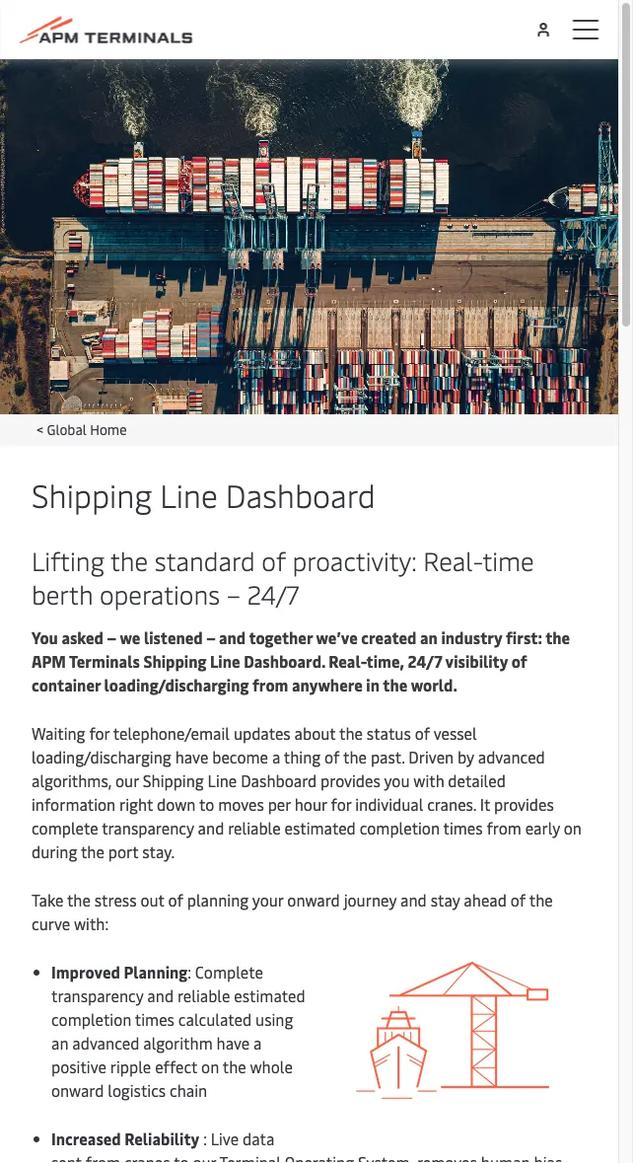 Task type: describe. For each thing, give the bounding box(es) containing it.
24/7 inside and together we've created an industry first: the apm terminals shipping line dashboard. real-time, 24/7 visibility of container loading/discharging from anywhere in the world.
[[408, 651, 443, 672]]

calculated
[[179, 1009, 252, 1030]]

estimated inside detailed information right down to moves per hour for individual cranes. it provides complete transparency and reliable estimated completion times from early on during the port stay.
[[285, 817, 356, 839]]

increased
[[51, 1128, 121, 1150]]

detailed
[[449, 770, 506, 791]]

home
[[90, 420, 127, 438]]

with:
[[74, 913, 109, 934]]

listened
[[144, 627, 203, 648]]

visibility
[[446, 651, 509, 672]]

lifting the standard of proactivity: real-time berth operations – 24/7
[[32, 543, 535, 612]]

dashboard inside waiting for telephone/email updates about the status of vessel loading/discharging have become a thing of the past. driven by advanced algorithms, our shipping line dashboard provides you with
[[241, 770, 317, 791]]

using
[[256, 1009, 294, 1030]]

chain
[[170, 1080, 208, 1101]]

time,
[[367, 651, 405, 672]]

of right ahead
[[511, 889, 526, 911]]

cranes.
[[428, 794, 477, 815]]

operations
[[100, 577, 220, 612]]

down
[[157, 794, 196, 815]]

effect
[[155, 1056, 198, 1078]]

the right in
[[383, 674, 408, 695]]

take the stress out of planning your onward journey and stay ahead of the curve with:
[[32, 889, 554, 934]]

and inside : complete transparency and reliable estimated completion times calculated using an advanced algorithm have a positive ripple effect on the whole onward logistics chain
[[147, 985, 174, 1006]]

industry
[[442, 627, 503, 648]]

moves
[[218, 794, 264, 815]]

removes
[[418, 1152, 478, 1164]]

planning
[[124, 962, 188, 983]]

anywhere
[[292, 674, 363, 695]]

asked
[[62, 627, 104, 648]]

reliable inside : complete transparency and reliable estimated completion times calculated using an advanced algorithm have a positive ripple effect on the whole onward logistics chain
[[178, 985, 230, 1006]]

completion inside detailed information right down to moves per hour for individual cranes. it provides complete transparency and reliable estimated completion times from early on during the port stay.
[[360, 817, 440, 839]]

on inside detailed information right down to moves per hour for individual cranes. it provides complete transparency and reliable estimated completion times from early on during the port stay.
[[564, 817, 582, 839]]

provides inside waiting for telephone/email updates about the status of vessel loading/discharging have become a thing of the past. driven by advanced algorithms, our shipping line dashboard provides you with
[[321, 770, 381, 791]]

from inside : live data sent from cranes to our terminal operating system, removes human bia
[[86, 1152, 120, 1164]]

the right first:
[[546, 627, 571, 648]]

time
[[483, 543, 535, 578]]

a inside : complete transparency and reliable estimated completion times calculated using an advanced algorithm have a positive ripple effect on the whole onward logistics chain
[[254, 1033, 262, 1054]]

have inside waiting for telephone/email updates about the status of vessel loading/discharging have become a thing of the past. driven by advanced algorithms, our shipping line dashboard provides you with
[[175, 746, 209, 768]]

about
[[295, 723, 336, 744]]

whole
[[250, 1056, 293, 1078]]

the up with:
[[67, 889, 91, 911]]

of inside the lifting the standard of proactivity: real-time berth operations – 24/7
[[262, 543, 286, 578]]

times inside detailed information right down to moves per hour for individual cranes. it provides complete transparency and reliable estimated completion times from early on during the port stay.
[[444, 817, 483, 839]]

stay.
[[142, 841, 175, 862]]

positive
[[51, 1056, 107, 1078]]

waiting
[[32, 723, 85, 744]]

cranes
[[124, 1152, 170, 1164]]

we
[[120, 627, 140, 648]]

lifting
[[32, 543, 105, 578]]

past.
[[371, 746, 405, 768]]

data
[[243, 1128, 275, 1150]]

per
[[268, 794, 291, 815]]

and inside detailed information right down to moves per hour for individual cranes. it provides complete transparency and reliable estimated completion times from early on during the port stay.
[[198, 817, 224, 839]]

line inside and together we've created an industry first: the apm terminals shipping line dashboard. real-time, 24/7 visibility of container loading/discharging from anywhere in the world.
[[210, 651, 240, 672]]

right
[[119, 794, 153, 815]]

stay
[[431, 889, 461, 911]]

estimated inside : complete transparency and reliable estimated completion times calculated using an advanced algorithm have a positive ripple effect on the whole onward logistics chain
[[234, 985, 306, 1006]]

terminal
[[220, 1152, 281, 1164]]

proactivity:
[[293, 543, 417, 578]]

advanced inside waiting for telephone/email updates about the status of vessel loading/discharging have become a thing of the past. driven by advanced algorithms, our shipping line dashboard provides you with
[[479, 746, 546, 768]]

real-
[[424, 543, 483, 578]]

information
[[32, 794, 116, 815]]

in
[[367, 674, 380, 695]]

and together we've created an industry first: the apm terminals shipping line dashboard. real-time, 24/7 visibility of container loading/discharging from anywhere in the world.
[[32, 627, 571, 695]]

become
[[212, 746, 269, 768]]

curve
[[32, 913, 70, 934]]

global home link
[[47, 420, 127, 438]]

hour
[[295, 794, 327, 815]]

sent
[[51, 1152, 82, 1164]]

telephone/email
[[113, 723, 230, 744]]

early
[[526, 817, 561, 839]]

improved planning
[[51, 962, 188, 983]]

journey
[[344, 889, 397, 911]]

updates
[[234, 723, 291, 744]]

from inside detailed information right down to moves per hour for individual cranes. it provides complete transparency and reliable estimated completion times from early on during the port stay.
[[487, 817, 522, 839]]

an inside and together we've created an industry first: the apm terminals shipping line dashboard. real-time, 24/7 visibility of container loading/discharging from anywhere in the world.
[[421, 627, 438, 648]]

ripple
[[110, 1056, 151, 1078]]

detailed information right down to moves per hour for individual cranes. it provides complete transparency and reliable estimated completion times from early on during the port stay.
[[32, 770, 582, 862]]

the right about
[[340, 723, 363, 744]]

world.
[[411, 674, 458, 695]]

to inside : live data sent from cranes to our terminal operating system, removes human bia
[[174, 1152, 189, 1164]]

1 horizontal spatial –
[[207, 627, 216, 648]]

times inside : complete transparency and reliable estimated completion times calculated using an advanced algorithm have a positive ripple effect on the whole onward logistics chain
[[135, 1009, 175, 1030]]

container
[[32, 674, 101, 695]]

completion inside : complete transparency and reliable estimated completion times calculated using an advanced algorithm have a positive ripple effect on the whole onward logistics chain
[[51, 1009, 132, 1030]]

improved
[[51, 962, 120, 983]]

and inside the take the stress out of planning your onward journey and stay ahead of the curve with:
[[401, 889, 427, 911]]

apm
[[32, 651, 66, 672]]

have inside : complete transparency and reliable estimated completion times calculated using an advanced algorithm have a positive ripple effect on the whole onward logistics chain
[[217, 1033, 250, 1054]]

planning
[[187, 889, 249, 911]]

0 vertical spatial dashboard
[[226, 473, 376, 516]]

logistics
[[108, 1080, 166, 1101]]

transparency inside detailed information right down to moves per hour for individual cranes. it provides complete transparency and reliable estimated completion times from early on during the port stay.
[[102, 817, 194, 839]]

complete
[[195, 962, 263, 983]]

the inside the lifting the standard of proactivity: real-time berth operations – 24/7
[[111, 543, 148, 578]]



Task type: locate. For each thing, give the bounding box(es) containing it.
estimated down hour
[[285, 817, 356, 839]]

0 vertical spatial onward
[[288, 889, 340, 911]]

for right hour
[[331, 794, 352, 815]]

completion down improved in the left bottom of the page
[[51, 1009, 132, 1030]]

global
[[47, 420, 87, 438]]

: left live at the bottom left
[[204, 1128, 207, 1150]]

for inside waiting for telephone/email updates about the status of vessel loading/discharging have become a thing of the past. driven by advanced algorithms, our shipping line dashboard provides you with
[[89, 723, 110, 744]]

standard
[[155, 543, 255, 578]]

our up right
[[116, 770, 139, 791]]

of
[[262, 543, 286, 578], [512, 651, 528, 672], [415, 723, 430, 744], [325, 746, 340, 768], [168, 889, 184, 911], [511, 889, 526, 911]]

0 vertical spatial our
[[116, 770, 139, 791]]

and down moves
[[198, 817, 224, 839]]

2 horizontal spatial –
[[227, 577, 241, 612]]

0 vertical spatial a
[[272, 746, 281, 768]]

1 horizontal spatial on
[[564, 817, 582, 839]]

for right waiting in the left bottom of the page
[[89, 723, 110, 744]]

algorithm
[[143, 1033, 213, 1054]]

1 vertical spatial provides
[[495, 794, 555, 815]]

0 horizontal spatial from
[[86, 1152, 120, 1164]]

first:
[[506, 627, 543, 648]]

: complete transparency and reliable estimated completion times calculated using an advanced algorithm have a positive ripple effect on the whole onward logistics chain
[[51, 962, 306, 1101]]

onward down positive
[[51, 1080, 104, 1101]]

1 horizontal spatial provides
[[495, 794, 555, 815]]

loading/discharging down 'listened'
[[104, 674, 249, 695]]

algorithms,
[[32, 770, 112, 791]]

1 vertical spatial have
[[217, 1033, 250, 1054]]

provides down past.
[[321, 770, 381, 791]]

an
[[421, 627, 438, 648], [51, 1033, 69, 1054]]

on up chain
[[201, 1056, 219, 1078]]

a up whole
[[254, 1033, 262, 1054]]

0 vertical spatial on
[[564, 817, 582, 839]]

2 vertical spatial shipping
[[143, 770, 204, 791]]

advanced
[[479, 746, 546, 768], [72, 1033, 140, 1054]]

1 vertical spatial times
[[135, 1009, 175, 1030]]

take
[[32, 889, 63, 911]]

shipping line dashboard image
[[0, 59, 619, 415]]

on right early
[[564, 817, 582, 839]]

on
[[564, 817, 582, 839], [201, 1056, 219, 1078]]

0 vertical spatial completion
[[360, 817, 440, 839]]

2 vertical spatial line
[[208, 770, 237, 791]]

it
[[481, 794, 491, 815]]

your
[[252, 889, 284, 911]]

0 horizontal spatial advanced
[[72, 1033, 140, 1054]]

line inside waiting for telephone/email updates about the status of vessel loading/discharging have become a thing of the past. driven by advanced algorithms, our shipping line dashboard provides you with
[[208, 770, 237, 791]]

shipping up the down
[[143, 770, 204, 791]]

estimated up using
[[234, 985, 306, 1006]]

2 vertical spatial from
[[86, 1152, 120, 1164]]

estimated
[[285, 817, 356, 839], [234, 985, 306, 1006]]

from down "it"
[[487, 817, 522, 839]]

a left thing
[[272, 746, 281, 768]]

onward right your
[[288, 889, 340, 911]]

to right the down
[[199, 794, 214, 815]]

<
[[37, 420, 43, 438]]

1 vertical spatial transparency
[[51, 985, 144, 1006]]

on inside : complete transparency and reliable estimated completion times calculated using an advanced algorithm have a positive ripple effect on the whole onward logistics chain
[[201, 1056, 219, 1078]]

of down first:
[[512, 651, 528, 672]]

of inside and together we've created an industry first: the apm terminals shipping line dashboard. real-time, 24/7 visibility of container loading/discharging from anywhere in the world.
[[512, 651, 528, 672]]

– right 'listened'
[[207, 627, 216, 648]]

1 horizontal spatial a
[[272, 746, 281, 768]]

stress
[[95, 889, 137, 911]]

driven
[[409, 746, 454, 768]]

of up driven
[[415, 723, 430, 744]]

1 vertical spatial on
[[201, 1056, 219, 1078]]

the left past.
[[344, 746, 367, 768]]

reliable
[[228, 817, 281, 839], [178, 985, 230, 1006]]

dashboard up the lifting the standard of proactivity: real-time berth operations – 24/7
[[226, 473, 376, 516]]

1 vertical spatial from
[[487, 817, 522, 839]]

of right standard
[[262, 543, 286, 578]]

1 vertical spatial onward
[[51, 1080, 104, 1101]]

< global home
[[37, 420, 127, 438]]

0 horizontal spatial times
[[135, 1009, 175, 1030]]

line left dashboard. real-
[[210, 651, 240, 672]]

1 vertical spatial :
[[204, 1128, 207, 1150]]

0 horizontal spatial our
[[116, 770, 139, 791]]

1 vertical spatial to
[[174, 1152, 189, 1164]]

24/7
[[247, 577, 300, 612], [408, 651, 443, 672]]

loading/discharging inside waiting for telephone/email updates about the status of vessel loading/discharging have become a thing of the past. driven by advanced algorithms, our shipping line dashboard provides you with
[[32, 746, 172, 768]]

:
[[188, 962, 191, 983], [204, 1128, 207, 1150]]

advanced inside : complete transparency and reliable estimated completion times calculated using an advanced algorithm have a positive ripple effect on the whole onward logistics chain
[[72, 1033, 140, 1054]]

thing
[[284, 746, 321, 768]]

live
[[211, 1128, 239, 1150]]

and left together
[[219, 627, 246, 648]]

have down telephone/email
[[175, 746, 209, 768]]

1 horizontal spatial advanced
[[479, 746, 546, 768]]

1 vertical spatial a
[[254, 1033, 262, 1054]]

shipping
[[32, 473, 152, 516], [144, 651, 207, 672], [143, 770, 204, 791]]

0 horizontal spatial for
[[89, 723, 110, 744]]

0 vertical spatial advanced
[[479, 746, 546, 768]]

2 horizontal spatial from
[[487, 817, 522, 839]]

dashboard up per at the left of page
[[241, 770, 317, 791]]

by
[[458, 746, 475, 768]]

you asked – we listened –
[[32, 627, 219, 648]]

increased reliability
[[51, 1128, 200, 1150]]

0 vertical spatial provides
[[321, 770, 381, 791]]

1 vertical spatial our
[[193, 1152, 216, 1164]]

provides inside detailed information right down to moves per hour for individual cranes. it provides complete transparency and reliable estimated completion times from early on during the port stay.
[[495, 794, 555, 815]]

from down the increased
[[86, 1152, 120, 1164]]

the left whole
[[223, 1056, 247, 1078]]

berth
[[32, 577, 93, 612]]

provides
[[321, 770, 381, 791], [495, 794, 555, 815]]

of right out
[[168, 889, 184, 911]]

with
[[414, 770, 445, 791]]

0 horizontal spatial completion
[[51, 1009, 132, 1030]]

we've
[[316, 627, 358, 648]]

the right ahead
[[530, 889, 554, 911]]

together
[[249, 627, 313, 648]]

1 vertical spatial completion
[[51, 1009, 132, 1030]]

0 vertical spatial shipping
[[32, 473, 152, 516]]

0 vertical spatial from
[[253, 674, 289, 695]]

1 vertical spatial advanced
[[72, 1033, 140, 1054]]

an up positive
[[51, 1033, 69, 1054]]

times up algorithm
[[135, 1009, 175, 1030]]

: live data sent from cranes to our terminal operating system, removes human bia
[[51, 1128, 563, 1164]]

times down cranes.
[[444, 817, 483, 839]]

waiting for telephone/email updates about the status of vessel loading/discharging have become a thing of the past. driven by advanced algorithms, our shipping line dashboard provides you with
[[32, 723, 546, 791]]

0 vertical spatial an
[[421, 627, 438, 648]]

have down calculated
[[217, 1033, 250, 1054]]

completion down the "individual"
[[360, 817, 440, 839]]

and left stay
[[401, 889, 427, 911]]

onward
[[288, 889, 340, 911], [51, 1080, 104, 1101]]

the
[[111, 543, 148, 578], [546, 627, 571, 648], [383, 674, 408, 695], [340, 723, 363, 744], [344, 746, 367, 768], [81, 841, 105, 862], [67, 889, 91, 911], [530, 889, 554, 911], [223, 1056, 247, 1078]]

0 vertical spatial transparency
[[102, 817, 194, 839]]

1 vertical spatial for
[[331, 794, 352, 815]]

vessel
[[434, 723, 477, 744]]

0 vertical spatial :
[[188, 962, 191, 983]]

reliable down moves
[[228, 817, 281, 839]]

our down live at the bottom left
[[193, 1152, 216, 1164]]

: left complete
[[188, 962, 191, 983]]

advanced up ripple
[[72, 1033, 140, 1054]]

: for complete
[[188, 962, 191, 983]]

reliability
[[125, 1128, 200, 1150]]

of down about
[[325, 746, 340, 768]]

the inside : complete transparency and reliable estimated completion times calculated using an advanced algorithm have a positive ripple effect on the whole onward logistics chain
[[223, 1056, 247, 1078]]

and inside and together we've created an industry first: the apm terminals shipping line dashboard. real-time, 24/7 visibility of container loading/discharging from anywhere in the world.
[[219, 627, 246, 648]]

advanced up detailed
[[479, 746, 546, 768]]

the inside detailed information right down to moves per hour for individual cranes. it provides complete transparency and reliable estimated completion times from early on during the port stay.
[[81, 841, 105, 862]]

reliable inside detailed information right down to moves per hour for individual cranes. it provides complete transparency and reliable estimated completion times from early on during the port stay.
[[228, 817, 281, 839]]

0 horizontal spatial an
[[51, 1033, 69, 1054]]

you
[[384, 770, 410, 791]]

a inside waiting for telephone/email updates about the status of vessel loading/discharging have become a thing of the past. driven by advanced algorithms, our shipping line dashboard provides you with
[[272, 746, 281, 768]]

1 horizontal spatial onward
[[288, 889, 340, 911]]

shipping down global home link
[[32, 473, 152, 516]]

an inside : complete transparency and reliable estimated completion times calculated using an advanced algorithm have a positive ripple effect on the whole onward logistics chain
[[51, 1033, 69, 1054]]

1 vertical spatial an
[[51, 1033, 69, 1054]]

ahead
[[464, 889, 507, 911]]

transparency
[[102, 817, 194, 839], [51, 985, 144, 1006]]

port
[[108, 841, 139, 862]]

0 horizontal spatial –
[[107, 627, 117, 648]]

status
[[367, 723, 411, 744]]

human
[[482, 1152, 531, 1164]]

and down the planning
[[147, 985, 174, 1006]]

– inside the lifting the standard of proactivity: real-time berth operations – 24/7
[[227, 577, 241, 612]]

for inside detailed information right down to moves per hour for individual cranes. it provides complete transparency and reliable estimated completion times from early on during the port stay.
[[331, 794, 352, 815]]

1 horizontal spatial for
[[331, 794, 352, 815]]

1 horizontal spatial :
[[204, 1128, 207, 1150]]

loading/discharging inside and together we've created an industry first: the apm terminals shipping line dashboard. real-time, 24/7 visibility of container loading/discharging from anywhere in the world.
[[104, 674, 249, 695]]

onward inside : complete transparency and reliable estimated completion times calculated using an advanced algorithm have a positive ripple effect on the whole onward logistics chain
[[51, 1080, 104, 1101]]

you
[[32, 627, 58, 648]]

0 vertical spatial estimated
[[285, 817, 356, 839]]

– left we
[[107, 627, 117, 648]]

terminals
[[69, 651, 140, 672]]

line up standard
[[160, 473, 218, 516]]

the right lifting
[[111, 543, 148, 578]]

: inside : complete transparency and reliable estimated completion times calculated using an advanced algorithm have a positive ripple effect on the whole onward logistics chain
[[188, 962, 191, 983]]

completion
[[360, 817, 440, 839], [51, 1009, 132, 1030]]

dashboard. real-
[[244, 651, 367, 672]]

1 horizontal spatial have
[[217, 1033, 250, 1054]]

24/7 inside the lifting the standard of proactivity: real-time berth operations – 24/7
[[247, 577, 300, 612]]

0 vertical spatial have
[[175, 746, 209, 768]]

24/7 up world.
[[408, 651, 443, 672]]

the left port
[[81, 841, 105, 862]]

provides up early
[[495, 794, 555, 815]]

: inside : live data sent from cranes to our terminal operating system, removes human bia
[[204, 1128, 207, 1150]]

1 horizontal spatial 24/7
[[408, 651, 443, 672]]

24/7 up together
[[247, 577, 300, 612]]

0 horizontal spatial have
[[175, 746, 209, 768]]

0 vertical spatial 24/7
[[247, 577, 300, 612]]

– right operations
[[227, 577, 241, 612]]

from inside and together we've created an industry first: the apm terminals shipping line dashboard. real-time, 24/7 visibility of container loading/discharging from anywhere in the world.
[[253, 674, 289, 695]]

have
[[175, 746, 209, 768], [217, 1033, 250, 1054]]

1 vertical spatial estimated
[[234, 985, 306, 1006]]

1 horizontal spatial times
[[444, 817, 483, 839]]

out
[[141, 889, 165, 911]]

transparency down improved in the left bottom of the page
[[51, 985, 144, 1006]]

shipping inside and together we've created an industry first: the apm terminals shipping line dashboard. real-time, 24/7 visibility of container loading/discharging from anywhere in the world.
[[144, 651, 207, 672]]

apm picto ship port crane image
[[321, 961, 587, 1102]]

transparency inside : complete transparency and reliable estimated completion times calculated using an advanced algorithm have a positive ripple effect on the whole onward logistics chain
[[51, 985, 144, 1006]]

1 vertical spatial reliable
[[178, 985, 230, 1006]]

to down reliability in the bottom of the page
[[174, 1152, 189, 1164]]

0 vertical spatial for
[[89, 723, 110, 744]]

from down dashboard. real-
[[253, 674, 289, 695]]

1 vertical spatial dashboard
[[241, 770, 317, 791]]

0 horizontal spatial 24/7
[[247, 577, 300, 612]]

0 vertical spatial to
[[199, 794, 214, 815]]

1 vertical spatial loading/discharging
[[32, 746, 172, 768]]

onward inside the take the stress out of planning your onward journey and stay ahead of the curve with:
[[288, 889, 340, 911]]

1 horizontal spatial to
[[199, 794, 214, 815]]

complete
[[32, 817, 98, 839]]

system,
[[358, 1152, 414, 1164]]

line down become
[[208, 770, 237, 791]]

1 horizontal spatial our
[[193, 1152, 216, 1164]]

1 horizontal spatial an
[[421, 627, 438, 648]]

loading/discharging up algorithms, on the bottom left of page
[[32, 746, 172, 768]]

0 vertical spatial reliable
[[228, 817, 281, 839]]

line
[[160, 473, 218, 516], [210, 651, 240, 672], [208, 770, 237, 791]]

shipping line dashboard
[[32, 473, 376, 516]]

0 vertical spatial times
[[444, 817, 483, 839]]

transparency up stay.
[[102, 817, 194, 839]]

0 horizontal spatial a
[[254, 1033, 262, 1054]]

operating
[[285, 1152, 355, 1164]]

from
[[253, 674, 289, 695], [487, 817, 522, 839], [86, 1152, 120, 1164]]

dashboard
[[226, 473, 376, 516], [241, 770, 317, 791]]

0 horizontal spatial :
[[188, 962, 191, 983]]

reliable up calculated
[[178, 985, 230, 1006]]

1 horizontal spatial completion
[[360, 817, 440, 839]]

0 horizontal spatial on
[[201, 1056, 219, 1078]]

1 vertical spatial line
[[210, 651, 240, 672]]

shipping down 'listened'
[[144, 651, 207, 672]]

0 vertical spatial loading/discharging
[[104, 674, 249, 695]]

and
[[219, 627, 246, 648], [198, 817, 224, 839], [401, 889, 427, 911], [147, 985, 174, 1006]]

1 vertical spatial shipping
[[144, 651, 207, 672]]

1 vertical spatial 24/7
[[408, 651, 443, 672]]

: for live
[[204, 1128, 207, 1150]]

created
[[362, 627, 417, 648]]

our
[[116, 770, 139, 791], [193, 1152, 216, 1164]]

0 vertical spatial line
[[160, 473, 218, 516]]

0 horizontal spatial to
[[174, 1152, 189, 1164]]

an right the created
[[421, 627, 438, 648]]

our inside waiting for telephone/email updates about the status of vessel loading/discharging have become a thing of the past. driven by advanced algorithms, our shipping line dashboard provides you with
[[116, 770, 139, 791]]

our inside : live data sent from cranes to our terminal operating system, removes human bia
[[193, 1152, 216, 1164]]

1 horizontal spatial from
[[253, 674, 289, 695]]

during
[[32, 841, 77, 862]]

to inside detailed information right down to moves per hour for individual cranes. it provides complete transparency and reliable estimated completion times from early on during the port stay.
[[199, 794, 214, 815]]

0 horizontal spatial onward
[[51, 1080, 104, 1101]]

0 horizontal spatial provides
[[321, 770, 381, 791]]

shipping inside waiting for telephone/email updates about the status of vessel loading/discharging have become a thing of the past. driven by advanced algorithms, our shipping line dashboard provides you with
[[143, 770, 204, 791]]



Task type: vqa. For each thing, say whether or not it's contained in the screenshot.
Onward within : Complete transparency and reliable estimated completion times calculated using an advanced algorithm have a positive ripple effect on the whole onward logistics chain
yes



